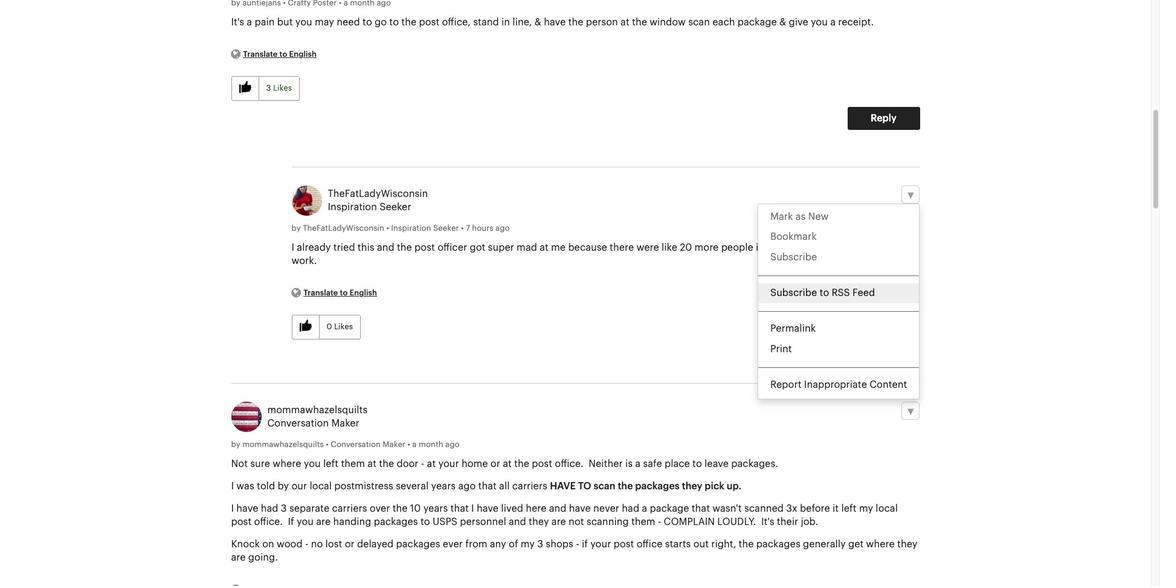 Task type: locate. For each thing, give the bounding box(es) containing it.
no
[[311, 540, 323, 550]]

they inside knock on wood - no lost or delayed packages ever from any of my 3 shops - if your post office starts out right, the packages generally get where they are going.
[[898, 540, 918, 550]]

your
[[439, 460, 459, 469], [591, 540, 611, 550]]

1 vertical spatial likes
[[334, 323, 353, 331]]

packages left ever
[[396, 540, 440, 550]]

hours
[[472, 225, 494, 232]]

the down 'inspiration seeker'
[[397, 243, 412, 253]]

have
[[544, 18, 566, 27], [237, 504, 258, 514], [477, 504, 499, 514], [569, 504, 591, 514]]

0 horizontal spatial not
[[569, 518, 584, 527]]

0 vertical spatial subscribe
[[771, 252, 817, 262]]

seeker up 'inspiration seeker'
[[380, 203, 411, 212]]

you
[[295, 18, 312, 27], [811, 18, 828, 27], [304, 460, 321, 469], [297, 518, 314, 527]]

my inside knock on wood - no lost or delayed packages ever from any of my 3 shops - if your post office starts out right, the packages generally get where they are going.
[[521, 540, 535, 550]]

in
[[502, 18, 510, 27], [756, 243, 765, 253]]

english for but
[[289, 50, 317, 58]]

0 vertical spatial translate to english
[[243, 50, 317, 58]]

0 vertical spatial 3
[[266, 84, 271, 92]]

0 horizontal spatial are
[[231, 553, 246, 563]]

inspiration down thefatladywisco nsin inspiration seeker at the top left
[[391, 225, 431, 232]]

feed
[[853, 288, 875, 298]]

years up usps
[[424, 504, 448, 514]]

1 vertical spatial my
[[521, 540, 535, 550]]

to left rss
[[820, 288, 830, 298]]

before
[[800, 504, 831, 514]]

1 horizontal spatial nsin
[[409, 189, 428, 199]]

- inside i have had 3 separate carriers over the 10 years that i have lived here and have never had a package that wasn't scanned 3x before it left my local post office.  if you are handing packages to usps personnel and they are not scanning them - complain loudly.  it's their job.
[[658, 518, 662, 527]]

got
[[470, 243, 486, 253]]

english for this
[[350, 289, 377, 297]]

0 horizontal spatial &
[[535, 18, 542, 27]]

thefatladywisco up by thefatladywisco nsin
[[328, 189, 409, 199]]

the left 10
[[393, 504, 408, 514]]

0 vertical spatial maker
[[332, 419, 360, 429]]

0 vertical spatial package
[[738, 18, 777, 27]]

1 vertical spatial english
[[350, 289, 377, 297]]

mommawhazelsqui up sure
[[243, 441, 315, 449]]

post inside i already tried this and the post officer got super mad at me because there were like 20 more people in line. this option is not going to work.
[[415, 243, 435, 253]]

lts up conversation maker
[[357, 406, 368, 415]]

1 vertical spatial where
[[867, 540, 895, 550]]

translate for already
[[304, 289, 338, 297]]

0 vertical spatial local
[[310, 482, 332, 492]]

0 vertical spatial years
[[431, 482, 456, 492]]

7
[[466, 225, 470, 232]]

0 vertical spatial where
[[273, 460, 301, 469]]

left up postmistress
[[323, 460, 339, 469]]

you right give
[[811, 18, 828, 27]]

they left pick
[[682, 482, 703, 492]]

packages inside i have had 3 separate carriers over the 10 years that i have lived here and have never had a package that wasn't scanned 3x before it left my local post office.  if you are handing packages to usps personnel and they are not scanning them - complain loudly.  it's their job.
[[374, 518, 418, 527]]

carriers up 'here'
[[512, 482, 548, 492]]

1 vertical spatial it's
[[762, 518, 775, 527]]

0 horizontal spatial lts
[[315, 441, 324, 449]]

scan right the to
[[594, 482, 616, 492]]

going.
[[248, 553, 278, 563]]

the left person
[[569, 18, 584, 27]]

1 horizontal spatial your
[[591, 540, 611, 550]]

thefatladywisco
[[328, 189, 409, 199], [303, 225, 369, 232]]

knock on wood - no lost or delayed packages ever from any of my 3 shops - if your post office starts out right, the packages generally get where they are going.
[[231, 540, 918, 563]]

0 vertical spatial lts
[[357, 406, 368, 415]]

mommawhazelsqui
[[267, 406, 357, 415], [243, 441, 315, 449]]

that
[[478, 482, 497, 492], [451, 504, 469, 514], [692, 504, 710, 514]]

1 horizontal spatial carriers
[[512, 482, 548, 492]]

1 horizontal spatial my
[[860, 504, 874, 514]]

my
[[860, 504, 874, 514], [521, 540, 535, 550]]

0 horizontal spatial or
[[345, 540, 355, 550]]

1 horizontal spatial is
[[843, 243, 851, 253]]

them up postmistress
[[341, 460, 365, 469]]

leave
[[705, 460, 729, 469]]

1 vertical spatial translate to english
[[304, 289, 377, 297]]

1 horizontal spatial had
[[622, 504, 640, 514]]

2 & from the left
[[780, 18, 787, 27]]

are up "shops"
[[552, 518, 566, 527]]

1 horizontal spatial left
[[842, 504, 857, 514]]

all
[[499, 482, 510, 492]]

report inappropriate content
[[771, 380, 908, 390]]

package up complain
[[650, 504, 689, 514]]

maker up door
[[383, 441, 406, 449]]

- up office
[[658, 518, 662, 527]]

0 vertical spatial them
[[341, 460, 365, 469]]

english down but
[[289, 50, 317, 58]]

at right person
[[621, 18, 630, 27]]

i up the work.
[[292, 243, 294, 253]]

i up 'personnel'
[[472, 504, 474, 514]]

post down 'inspiration seeker'
[[415, 243, 435, 253]]

0 vertical spatial thefatladywisco
[[328, 189, 409, 199]]

that up usps
[[451, 504, 469, 514]]

window
[[650, 18, 686, 27]]

a up office
[[642, 504, 648, 514]]

have up 'personnel'
[[477, 504, 499, 514]]

1 vertical spatial local
[[876, 504, 898, 514]]

1 vertical spatial carriers
[[332, 504, 367, 514]]

2 horizontal spatial 3
[[538, 540, 544, 550]]

ago for mommawhazelsqui lts conversation maker
[[446, 441, 460, 449]]

0 horizontal spatial likes
[[273, 84, 292, 92]]

lts down mommawhazelsqui lts conversation maker
[[315, 441, 324, 449]]

0 horizontal spatial conversation
[[267, 419, 329, 429]]

1 horizontal spatial 3
[[281, 504, 287, 514]]

1 vertical spatial scan
[[594, 482, 616, 492]]

post up knock
[[231, 518, 252, 527]]

option
[[811, 243, 841, 253]]

0 vertical spatial it's
[[231, 18, 244, 27]]

and inside i already tried this and the post officer got super mad at me because there were like 20 more people in line. this option is not going to work.
[[377, 243, 395, 253]]

by for thefatladywisco nsin inspiration seeker
[[292, 225, 301, 232]]

mommawhazelsqui up by mommawhazelsqui lts
[[267, 406, 357, 415]]

& left give
[[780, 18, 787, 27]]

mommawhazelsquilts image
[[231, 402, 261, 432]]

pick
[[705, 482, 725, 492]]

ago up super
[[496, 225, 510, 232]]

your inside knock on wood - no lost or delayed packages ever from any of my 3 shops - if your post office starts out right, the packages generally get where they are going.
[[591, 540, 611, 550]]

in left line,
[[502, 18, 510, 27]]

conversation up by mommawhazelsqui lts
[[267, 419, 329, 429]]

is
[[843, 243, 851, 253], [626, 460, 633, 469]]

to inside i have had 3 separate carriers over the 10 years that i have lived here and have never had a package that wasn't scanned 3x before it left my local post office.  if you are handing packages to usps personnel and they are not scanning them - complain loudly.  it's their job.
[[421, 518, 430, 527]]

translate to english link for tried
[[304, 288, 377, 298]]

0 vertical spatial and
[[377, 243, 395, 253]]

complain
[[664, 518, 715, 527]]

you down separate
[[297, 518, 314, 527]]

7 hours ago
[[466, 225, 510, 232]]

my right of
[[521, 540, 535, 550]]

carriers
[[512, 482, 548, 492], [332, 504, 367, 514]]

it's
[[231, 18, 244, 27], [762, 518, 775, 527]]

1 vertical spatial mommawhazelsqui
[[243, 441, 315, 449]]

had
[[261, 504, 278, 514], [622, 504, 640, 514]]

by left 'our'
[[278, 482, 289, 492]]

is right option
[[843, 243, 851, 253]]

ago for thefatladywisco nsin inspiration seeker
[[496, 225, 510, 232]]

thefatladywisco up tried
[[303, 225, 369, 232]]

0 vertical spatial or
[[491, 460, 500, 469]]

a left the receipt.
[[831, 18, 836, 27]]

0 vertical spatial translate
[[243, 50, 278, 58]]

nsin inside thefatladywisco nsin inspiration seeker
[[409, 189, 428, 199]]

likes
[[273, 84, 292, 92], [334, 323, 353, 331]]

translate to english down but
[[243, 50, 317, 58]]

0 vertical spatial carriers
[[512, 482, 548, 492]]

local inside i have had 3 separate carriers over the 10 years that i have lived here and have never had a package that wasn't scanned 3x before it left my local post office.  if you are handing packages to usps personnel and they are not scanning them - complain loudly.  it's their job.
[[876, 504, 898, 514]]

or inside knock on wood - no lost or delayed packages ever from any of my 3 shops - if your post office starts out right, the packages generally get where they are going.
[[345, 540, 355, 550]]

translate to english link for pain
[[243, 49, 317, 59]]

years right several
[[431, 482, 456, 492]]

left right it
[[842, 504, 857, 514]]

0 horizontal spatial scan
[[594, 482, 616, 492]]

go
[[375, 18, 387, 27]]

lived
[[501, 504, 523, 514]]

subscribe list item
[[759, 248, 920, 268]]

0 horizontal spatial left
[[323, 460, 339, 469]]

their
[[777, 518, 799, 527]]

0 horizontal spatial it's
[[231, 18, 244, 27]]

0 vertical spatial ago
[[496, 225, 510, 232]]

0 vertical spatial likes
[[273, 84, 292, 92]]

nsin up this
[[369, 225, 384, 232]]

0 vertical spatial translate to english link
[[243, 49, 317, 59]]

years inside i have had 3 separate carriers over the 10 years that i have lived here and have never had a package that wasn't scanned 3x before it left my local post office.  if you are handing packages to usps personnel and they are not scanning them - complain loudly.  it's their job.
[[424, 504, 448, 514]]

1 vertical spatial subscribe
[[771, 288, 817, 298]]

on
[[262, 540, 274, 550]]

it's down scanned
[[762, 518, 775, 527]]

in left the line.
[[756, 243, 765, 253]]

or
[[491, 460, 500, 469], [345, 540, 355, 550]]

they down 'here'
[[529, 518, 549, 527]]

generally
[[803, 540, 846, 550]]

2 vertical spatial 3
[[538, 540, 544, 550]]

1 horizontal spatial they
[[682, 482, 703, 492]]

mad
[[517, 243, 537, 253]]

1 vertical spatial translate to english link
[[304, 288, 377, 298]]

1 horizontal spatial are
[[316, 518, 331, 527]]

translate to english for tried
[[304, 289, 377, 297]]

1 vertical spatial 3
[[281, 504, 287, 514]]

wasn't
[[713, 504, 742, 514]]

the inside knock on wood - no lost or delayed packages ever from any of my 3 shops - if your post office starts out right, the packages generally get where they are going.
[[739, 540, 754, 550]]

1 horizontal spatial that
[[478, 482, 497, 492]]

the right right, on the right of page
[[739, 540, 754, 550]]

never
[[594, 504, 620, 514]]

seeker inside thefatladywisco nsin inspiration seeker
[[380, 203, 411, 212]]

0 horizontal spatial inspiration
[[328, 203, 377, 212]]

post inside i have had 3 separate carriers over the 10 years that i have lived here and have never had a package that wasn't scanned 3x before it left my local post office.  if you are handing packages to usps personnel and they are not scanning them - complain loudly.  it's their job.
[[231, 518, 252, 527]]

subscribe up permalink
[[771, 288, 817, 298]]

0 horizontal spatial seeker
[[380, 203, 411, 212]]

that up complain
[[692, 504, 710, 514]]

lts inside mommawhazelsqui lts conversation maker
[[357, 406, 368, 415]]

you inside i have had 3 separate carriers over the 10 years that i have lived here and have never had a package that wasn't scanned 3x before it left my local post office.  if you are handing packages to usps personnel and they are not scanning them - complain loudly.  it's their job.
[[297, 518, 314, 527]]

out
[[694, 540, 709, 550]]

packages down safe
[[636, 482, 680, 492]]

0 horizontal spatial local
[[310, 482, 332, 492]]

0 vertical spatial in
[[502, 18, 510, 27]]

1 vertical spatial years
[[424, 504, 448, 514]]

1 vertical spatial in
[[756, 243, 765, 253]]

from
[[466, 540, 488, 550]]

to down 10
[[421, 518, 430, 527]]

packages
[[636, 482, 680, 492], [374, 518, 418, 527], [396, 540, 440, 550], [757, 540, 801, 550]]

packages down over
[[374, 518, 418, 527]]

carriers up 'handing'
[[332, 504, 367, 514]]

translate to english
[[243, 50, 317, 58], [304, 289, 377, 297]]

1 subscribe from the top
[[771, 252, 817, 262]]

are down separate
[[316, 518, 331, 527]]

to left the leave
[[693, 460, 702, 469]]

0 vertical spatial english
[[289, 50, 317, 58]]

2 had from the left
[[622, 504, 640, 514]]

had right the never
[[622, 504, 640, 514]]

it
[[833, 504, 839, 514]]

are
[[316, 518, 331, 527], [552, 518, 566, 527], [231, 553, 246, 563]]

translate down the pain
[[243, 50, 278, 58]]

likes for 3 likes
[[273, 84, 292, 92]]

i for i was told by our local postmistress several years ago that all carriers have to scan the packages they pick up.
[[231, 482, 234, 492]]

0 vertical spatial seeker
[[380, 203, 411, 212]]

to right go
[[389, 18, 399, 27]]

1 horizontal spatial in
[[756, 243, 765, 253]]

knock
[[231, 540, 260, 550]]

our
[[292, 482, 307, 492]]

subscribe down bookmark
[[771, 252, 817, 262]]

1 vertical spatial your
[[591, 540, 611, 550]]

1 horizontal spatial them
[[632, 518, 656, 527]]

2 vertical spatial and
[[509, 518, 526, 527]]

0 horizontal spatial maker
[[332, 419, 360, 429]]

post
[[419, 18, 440, 27], [415, 243, 435, 253], [532, 460, 553, 469], [231, 518, 252, 527], [614, 540, 634, 550]]

month
[[419, 441, 443, 449]]

had down told
[[261, 504, 278, 514]]

i inside i already tried this and the post officer got super mad at me because there were like 20 more people in line. this option is not going to work.
[[292, 243, 294, 253]]

tried
[[334, 243, 355, 253]]

conversation inside mommawhazelsqui lts conversation maker
[[267, 419, 329, 429]]

to
[[363, 18, 372, 27], [389, 18, 399, 27], [280, 50, 287, 58], [901, 243, 910, 253], [820, 288, 830, 298], [340, 289, 348, 297], [693, 460, 702, 469], [421, 518, 430, 527]]

and right this
[[377, 243, 395, 253]]

going
[[871, 243, 898, 253]]

0 vertical spatial conversation
[[267, 419, 329, 429]]

english
[[289, 50, 317, 58], [350, 289, 377, 297]]

0 horizontal spatial that
[[451, 504, 469, 514]]

my inside i have had 3 separate carriers over the 10 years that i have lived here and have never had a package that wasn't scanned 3x before it left my local post office.  if you are handing packages to usps personnel and they are not scanning them - complain loudly.  it's their job.
[[860, 504, 874, 514]]

1 vertical spatial nsin
[[369, 225, 384, 232]]

subscribe
[[771, 252, 817, 262], [771, 288, 817, 298]]

0 horizontal spatial they
[[529, 518, 549, 527]]

of
[[509, 540, 518, 550]]

1 vertical spatial thefatladywisco
[[303, 225, 369, 232]]

0 horizontal spatial had
[[261, 504, 278, 514]]

inspiration
[[328, 203, 377, 212], [391, 225, 431, 232]]

2 subscribe from the top
[[771, 288, 817, 298]]

and
[[377, 243, 395, 253], [549, 504, 567, 514], [509, 518, 526, 527]]

2 horizontal spatial by
[[292, 225, 301, 232]]

1 horizontal spatial english
[[350, 289, 377, 297]]

1 vertical spatial them
[[632, 518, 656, 527]]

1 vertical spatial is
[[626, 460, 633, 469]]

where down by mommawhazelsqui lts
[[273, 460, 301, 469]]

scan
[[689, 18, 710, 27], [594, 482, 616, 492]]

0 vertical spatial mommawhazelsqui
[[267, 406, 357, 415]]

0 horizontal spatial is
[[626, 460, 633, 469]]

in inside i already tried this and the post officer got super mad at me because there were like 20 more people in line. this option is not going to work.
[[756, 243, 765, 253]]

by
[[292, 225, 301, 232], [231, 441, 240, 449], [278, 482, 289, 492]]

i up knock
[[231, 504, 234, 514]]

pain
[[255, 18, 275, 27]]

years
[[431, 482, 456, 492], [424, 504, 448, 514]]

content
[[870, 380, 908, 390]]

maker
[[332, 419, 360, 429], [383, 441, 406, 449]]

1 vertical spatial they
[[529, 518, 549, 527]]

0 horizontal spatial by
[[231, 441, 240, 449]]

0 horizontal spatial translate
[[243, 50, 278, 58]]

likes for 0 likes
[[334, 323, 353, 331]]

0 horizontal spatial in
[[502, 18, 510, 27]]

2 horizontal spatial they
[[898, 540, 918, 550]]

not left going
[[853, 243, 869, 253]]

- left no
[[305, 540, 309, 550]]

1 vertical spatial or
[[345, 540, 355, 550]]

or right lost
[[345, 540, 355, 550]]

translate to english link up the 0 likes
[[304, 288, 377, 298]]

or right home
[[491, 460, 500, 469]]

translate to english up the 0 likes
[[304, 289, 377, 297]]

line.
[[767, 243, 787, 253]]

0
[[327, 323, 332, 331]]

1 horizontal spatial local
[[876, 504, 898, 514]]

1 vertical spatial left
[[842, 504, 857, 514]]

a left the pain
[[247, 18, 252, 27]]

at
[[621, 18, 630, 27], [540, 243, 549, 253], [368, 460, 377, 469], [427, 460, 436, 469], [503, 460, 512, 469]]

packages.
[[732, 460, 779, 469]]

it's left the pain
[[231, 18, 244, 27]]

your right the if
[[591, 540, 611, 550]]

to
[[578, 482, 592, 492]]

thefatladywisconsin image
[[292, 186, 322, 216]]

the
[[402, 18, 417, 27], [569, 18, 584, 27], [632, 18, 647, 27], [397, 243, 412, 253], [379, 460, 394, 469], [514, 460, 530, 469], [618, 482, 633, 492], [393, 504, 408, 514], [739, 540, 754, 550]]

is right neither
[[626, 460, 633, 469]]

bookmark
[[771, 232, 817, 242]]

0 horizontal spatial english
[[289, 50, 317, 58]]

at left me on the left
[[540, 243, 549, 253]]

by thefatladywisco nsin
[[292, 225, 384, 232]]

0 horizontal spatial my
[[521, 540, 535, 550]]

nsin up 'inspiration seeker'
[[409, 189, 428, 199]]

local right 'our'
[[310, 482, 332, 492]]

are down knock
[[231, 553, 246, 563]]

local right it
[[876, 504, 898, 514]]

1 horizontal spatial translate
[[304, 289, 338, 297]]

1 horizontal spatial likes
[[334, 323, 353, 331]]

translate
[[243, 50, 278, 58], [304, 289, 338, 297]]

not inside i already tried this and the post officer got super mad at me because there were like 20 more people in line. this option is not going to work.
[[853, 243, 869, 253]]

that for i
[[451, 504, 469, 514]]

conversation up postmistress
[[331, 441, 381, 449]]

subscribe for subscribe to rss feed
[[771, 288, 817, 298]]



Task type: vqa. For each thing, say whether or not it's contained in the screenshot.
INSIGHTS: to the right
no



Task type: describe. For each thing, give the bounding box(es) containing it.
i was told by our local postmistress several years ago that all carriers have to scan the packages they pick up.
[[231, 482, 742, 492]]

to inside subscribe to rss feed link
[[820, 288, 830, 298]]

permalink
[[771, 324, 816, 334]]

0 likes
[[327, 323, 353, 331]]

lost
[[326, 540, 342, 550]]

2 horizontal spatial are
[[552, 518, 566, 527]]

usps
[[433, 518, 458, 527]]

the right go
[[402, 18, 417, 27]]

packages down their
[[757, 540, 801, 550]]

to up the 0 likes
[[340, 289, 348, 297]]

them inside i have had 3 separate carriers over the 10 years that i have lived here and have never had a package that wasn't scanned 3x before it left my local post office.  if you are handing packages to usps personnel and they are not scanning them - complain loudly.  it's their job.
[[632, 518, 656, 527]]

bookmark list item
[[759, 227, 920, 248]]

0 vertical spatial left
[[323, 460, 339, 469]]

1 & from the left
[[535, 18, 542, 27]]

office
[[637, 540, 663, 550]]

delayed
[[357, 540, 394, 550]]

line,
[[513, 18, 532, 27]]

have down 'was'
[[237, 504, 258, 514]]

have
[[550, 482, 576, 492]]

1 had from the left
[[261, 504, 278, 514]]

mark
[[771, 212, 793, 222]]

1 horizontal spatial inspiration
[[391, 225, 431, 232]]

0 horizontal spatial where
[[273, 460, 301, 469]]

people
[[722, 243, 754, 253]]

told
[[257, 482, 275, 492]]

left inside i have had 3 separate carriers over the 10 years that i have lived here and have never had a package that wasn't scanned 3x before it left my local post office.  if you are handing packages to usps personnel and they are not scanning them - complain loudly.  it's their job.
[[842, 504, 857, 514]]

1 vertical spatial seeker
[[433, 225, 459, 232]]

if
[[288, 518, 294, 527]]

mommawhazelsqui inside mommawhazelsqui lts conversation maker
[[267, 406, 357, 415]]

0 vertical spatial scan
[[689, 18, 710, 27]]

any
[[490, 540, 506, 550]]

safe
[[643, 460, 662, 469]]

have right line,
[[544, 18, 566, 27]]

are inside knock on wood - no lost or delayed packages ever from any of my 3 shops - if your post office starts out right, the packages generally get where they are going.
[[231, 553, 246, 563]]

have down the to
[[569, 504, 591, 514]]

up.
[[727, 482, 742, 492]]

1 horizontal spatial or
[[491, 460, 500, 469]]

i already tried this and the post officer got super mad at me because there were like 20 more people in line. this option is not going to work.
[[292, 243, 910, 266]]

they inside i have had 3 separate carriers over the 10 years that i have lived here and have never had a package that wasn't scanned 3x before it left my local post office.  if you are handing packages to usps personnel and they are not scanning them - complain loudly.  it's their job.
[[529, 518, 549, 527]]

a month ago
[[412, 441, 460, 449]]

at down conversation maker
[[368, 460, 377, 469]]

at inside i already tried this and the post officer got super mad at me because there were like 20 more people in line. this option is not going to work.
[[540, 243, 549, 253]]

job.
[[801, 518, 819, 527]]

it's a pain but you may need to go to the post office, stand in line, & have the person at the window scan each package & give you a receipt.
[[231, 18, 874, 27]]

reply
[[871, 114, 897, 123]]

3x
[[787, 504, 798, 514]]

0 vertical spatial they
[[682, 482, 703, 492]]

mark as new
[[771, 212, 829, 222]]

report inappropriate content link
[[759, 376, 920, 396]]

3 likes
[[266, 84, 292, 92]]

may
[[315, 18, 334, 27]]

1 horizontal spatial package
[[738, 18, 777, 27]]

rss
[[832, 288, 850, 298]]

where inside knock on wood - no lost or delayed packages ever from any of my 3 shops - if your post office starts out right, the packages generally get where they are going.
[[867, 540, 895, 550]]

translate for a
[[243, 50, 278, 58]]

post up have
[[532, 460, 553, 469]]

to inside i already tried this and the post officer got super mad at me because there were like 20 more people in line. this option is not going to work.
[[901, 243, 910, 253]]

place
[[665, 460, 690, 469]]

like
[[662, 243, 678, 253]]

conversation maker
[[331, 441, 408, 449]]

is inside i already tried this and the post officer got super mad at me because there were like 20 more people in line. this option is not going to work.
[[843, 243, 851, 253]]

me
[[551, 243, 566, 253]]

this
[[789, 243, 808, 253]]

were
[[637, 243, 659, 253]]

give
[[789, 18, 809, 27]]

a inside i have had 3 separate carriers over the 10 years that i have lived here and have never had a package that wasn't scanned 3x before it left my local post office.  if you are handing packages to usps personnel and they are not scanning them - complain loudly.  it's their job.
[[642, 504, 648, 514]]

i for i have had 3 separate carriers over the 10 years that i have lived here and have never had a package that wasn't scanned 3x before it left my local post office.  if you are handing packages to usps personnel and they are not scanning them - complain loudly.  it's their job.
[[231, 504, 234, 514]]

need
[[337, 18, 360, 27]]

inspiration inside thefatladywisco nsin inspiration seeker
[[328, 203, 377, 212]]

over
[[370, 504, 390, 514]]

a left the month
[[412, 441, 417, 449]]

post inside knock on wood - no lost or delayed packages ever from any of my 3 shops - if your post office starts out right, the packages generally get where they are going.
[[614, 540, 634, 550]]

10
[[410, 504, 421, 514]]

scanned
[[745, 504, 784, 514]]

mark as new list item
[[759, 207, 920, 227]]

the left window
[[632, 18, 647, 27]]

person
[[586, 18, 618, 27]]

at down the month
[[427, 460, 436, 469]]

separate
[[289, 504, 330, 514]]

not inside i have had 3 separate carriers over the 10 years that i have lived here and have never had a package that wasn't scanned 3x before it left my local post office.  if you are handing packages to usps personnel and they are not scanning them - complain loudly.  it's their job.
[[569, 518, 584, 527]]

each
[[713, 18, 735, 27]]

- right door
[[421, 460, 425, 469]]

i for i already tried this and the post officer got super mad at me because there were like 20 more people in line. this option is not going to work.
[[292, 243, 294, 253]]

2 horizontal spatial that
[[692, 504, 710, 514]]

at up all
[[503, 460, 512, 469]]

not sure where you left them at the door - at your home or at the post office.  neither is a safe place to leave packages.
[[231, 460, 779, 469]]

the inside i already tried this and the post officer got super mad at me because there were like 20 more people in line. this option is not going to work.
[[397, 243, 412, 253]]

1 horizontal spatial conversation
[[331, 441, 381, 449]]

print
[[771, 345, 792, 354]]

if
[[582, 540, 588, 550]]

package inside i have had 3 separate carriers over the 10 years that i have lived here and have never had a package that wasn't scanned 3x before it left my local post office.  if you are handing packages to usps personnel and they are not scanning them - complain loudly.  it's their job.
[[650, 504, 689, 514]]

the up i was told by our local postmistress several years ago that all carriers have to scan the packages they pick up.
[[514, 460, 530, 469]]

there
[[610, 243, 634, 253]]

2 vertical spatial by
[[278, 482, 289, 492]]

1 horizontal spatial and
[[509, 518, 526, 527]]

by for mommawhazelsqui lts conversation maker
[[231, 441, 240, 449]]

print link
[[759, 340, 920, 360]]

to down but
[[280, 50, 287, 58]]

you up 'our'
[[304, 460, 321, 469]]

was
[[237, 482, 254, 492]]

post left office,
[[419, 18, 440, 27]]

not
[[231, 460, 248, 469]]

dropdown menu items list
[[758, 204, 920, 399]]

ever
[[443, 540, 463, 550]]

new
[[809, 212, 829, 222]]

subscribe to rss feed
[[771, 288, 875, 298]]

subscribe for subscribe
[[771, 252, 817, 262]]

the inside i have had 3 separate carriers over the 10 years that i have lived here and have never had a package that wasn't scanned 3x before it left my local post office.  if you are handing packages to usps personnel and they are not scanning them - complain loudly.  it's their job.
[[393, 504, 408, 514]]

because
[[568, 243, 607, 253]]

reply link
[[848, 107, 920, 130]]

this
[[358, 243, 375, 253]]

already
[[297, 243, 331, 253]]

3 inside i have had 3 separate carriers over the 10 years that i have lived here and have never had a package that wasn't scanned 3x before it left my local post office.  if you are handing packages to usps personnel and they are not scanning them - complain loudly.  it's their job.
[[281, 504, 287, 514]]

by mommawhazelsqui lts
[[231, 441, 324, 449]]

postmistress
[[334, 482, 394, 492]]

neither
[[589, 460, 623, 469]]

2 horizontal spatial and
[[549, 504, 567, 514]]

2 vertical spatial ago
[[458, 482, 476, 492]]

the up the never
[[618, 482, 633, 492]]

several
[[396, 482, 429, 492]]

thefatladywisco inside thefatladywisco nsin inspiration seeker
[[328, 189, 409, 199]]

you right but
[[295, 18, 312, 27]]

handing
[[333, 518, 371, 527]]

inappropriate
[[804, 380, 867, 390]]

super
[[488, 243, 514, 253]]

3 inside knock on wood - no lost or delayed packages ever from any of my 3 shops - if your post office starts out right, the packages generally get where they are going.
[[538, 540, 544, 550]]

subscribe to rss feed link
[[759, 284, 920, 304]]

a left safe
[[636, 460, 641, 469]]

but
[[277, 18, 293, 27]]

thefatladywisco nsin inspiration seeker
[[328, 189, 428, 212]]

the left door
[[379, 460, 394, 469]]

1 horizontal spatial maker
[[383, 441, 406, 449]]

0 horizontal spatial your
[[439, 460, 459, 469]]

translate to english for pain
[[243, 50, 317, 58]]

0 horizontal spatial them
[[341, 460, 365, 469]]

maker inside mommawhazelsqui lts conversation maker
[[332, 419, 360, 429]]

personnel
[[460, 518, 506, 527]]

here
[[526, 504, 547, 514]]

20
[[680, 243, 692, 253]]

that for all
[[478, 482, 497, 492]]

to left go
[[363, 18, 372, 27]]

sure
[[250, 460, 270, 469]]

subscribe to rss feed list item
[[759, 284, 920, 304]]

i have had 3 separate carriers over the 10 years that i have lived here and have never had a package that wasn't scanned 3x before it left my local post office.  if you are handing packages to usps personnel and they are not scanning them - complain loudly.  it's their job.
[[231, 504, 898, 527]]

it's inside i have had 3 separate carriers over the 10 years that i have lived here and have never had a package that wasn't scanned 3x before it left my local post office.  if you are handing packages to usps personnel and they are not scanning them - complain loudly.  it's their job.
[[762, 518, 775, 527]]

- left the if
[[576, 540, 580, 550]]

carriers inside i have had 3 separate carriers over the 10 years that i have lived here and have never had a package that wasn't scanned 3x before it left my local post office.  if you are handing packages to usps personnel and they are not scanning them - complain loudly.  it's their job.
[[332, 504, 367, 514]]



